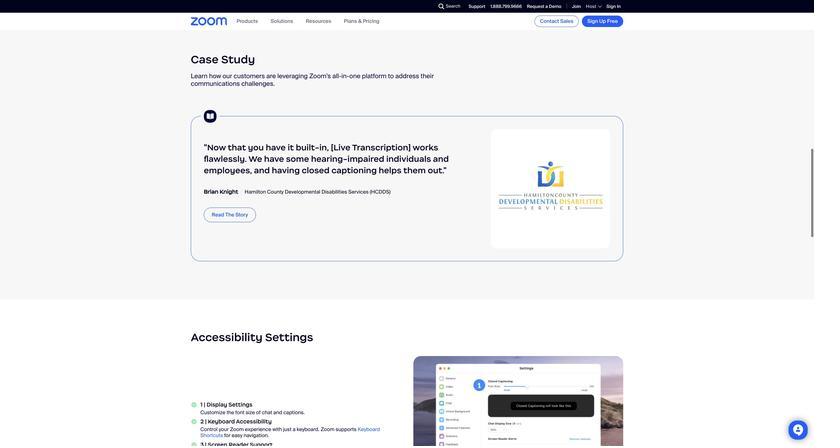 Task type: vqa. For each thing, say whether or not it's contained in the screenshot.
The "Integrations"
no



Task type: describe. For each thing, give the bounding box(es) containing it.
up
[[600, 18, 607, 25]]

services
[[349, 189, 369, 195]]

the
[[227, 410, 234, 416]]

shortcuts
[[201, 433, 223, 439]]

support
[[469, 3, 486, 9]]

case study
[[191, 53, 255, 67]]

are
[[267, 72, 276, 80]]

host
[[587, 3, 597, 9]]

challenges.
[[242, 79, 275, 88]]

products
[[237, 18, 258, 25]]

just
[[283, 427, 292, 433]]

zoom's
[[310, 72, 331, 80]]

host button
[[587, 3, 602, 9]]

settings inside 1 | display settings customize the font size of chat and captions.
[[229, 402, 253, 409]]

| for 2
[[205, 418, 207, 425]]

[live
[[331, 143, 351, 153]]

solutions
[[271, 18, 293, 25]]

(hcdds)
[[370, 189, 391, 195]]

read the story link
[[204, 208, 256, 222]]

search image
[[439, 4, 445, 9]]

support link
[[469, 3, 486, 9]]

control your zoom experience with just a keyboard. zoom supports
[[201, 427, 358, 433]]

plans & pricing link
[[344, 18, 380, 25]]

brian
[[204, 188, 219, 195]]

sales
[[561, 18, 574, 25]]

how
[[209, 72, 221, 80]]

communications
[[191, 79, 240, 88]]

0 vertical spatial have
[[266, 143, 286, 153]]

knight
[[220, 188, 238, 195]]

0 vertical spatial and
[[433, 154, 449, 164]]

platform
[[362, 72, 387, 80]]

with
[[273, 427, 282, 433]]

in,
[[320, 143, 329, 153]]

one
[[350, 72, 361, 80]]

resources
[[306, 18, 332, 25]]

in-
[[342, 72, 350, 80]]

testimonialcarouselitemblockproxy-0 element
[[191, 107, 624, 262]]

sign for sign in
[[607, 3, 616, 9]]

pricing
[[363, 18, 380, 25]]

control
[[201, 427, 218, 433]]

read
[[212, 212, 224, 218]]

sign in link
[[607, 3, 621, 9]]

all-
[[333, 72, 342, 80]]

hamilton country developmental disabilities image
[[491, 129, 611, 249]]

we
[[249, 154, 262, 164]]

customize
[[201, 410, 226, 416]]

request a demo
[[527, 3, 562, 9]]

supports
[[336, 427, 357, 433]]

free
[[608, 18, 618, 25]]

testimonial icon story image
[[201, 107, 220, 126]]

impaired
[[348, 154, 385, 164]]

in
[[617, 3, 621, 9]]

chat
[[262, 410, 272, 416]]

for
[[224, 433, 231, 439]]

"now that you have it built-in, [live transcription] works flawlessly. we have some hearing-impaired individuals and employees, and having closed captioning helps them out."
[[204, 143, 449, 176]]

some
[[286, 154, 309, 164]]

read the story
[[212, 212, 248, 218]]

search image
[[439, 4, 445, 9]]

it
[[288, 143, 294, 153]]

resources button
[[306, 18, 332, 25]]

0 horizontal spatial a
[[293, 427, 296, 433]]

individuals
[[387, 154, 432, 164]]

closed
[[302, 165, 330, 176]]

brian knight
[[204, 188, 238, 195]]

1 vertical spatial and
[[254, 165, 270, 176]]

navigation.
[[244, 433, 269, 439]]

keyboard inside keyboard shortcuts
[[358, 427, 380, 433]]

1 vertical spatial have
[[264, 154, 284, 164]]

hearing-
[[311, 154, 348, 164]]

font
[[236, 410, 245, 416]]

keyboard.
[[297, 427, 320, 433]]

out."
[[428, 165, 447, 176]]

accessibility settings
[[191, 331, 314, 345]]



Task type: locate. For each thing, give the bounding box(es) containing it.
a left demo
[[546, 3, 548, 9]]

solutions button
[[271, 18, 293, 25]]

a right just
[[293, 427, 296, 433]]

them
[[404, 165, 426, 176]]

captioning
[[332, 165, 377, 176]]

sign up free link
[[583, 16, 624, 27]]

demo
[[549, 3, 562, 9]]

0 vertical spatial keyboard
[[208, 418, 235, 425]]

1 horizontal spatial keyboard
[[358, 427, 380, 433]]

1
[[201, 402, 203, 409]]

built-
[[296, 143, 320, 153]]

"now
[[204, 143, 226, 153]]

display
[[207, 402, 227, 409]]

| right 2
[[205, 418, 207, 425]]

&
[[359, 18, 362, 25]]

helps
[[379, 165, 402, 176]]

flawlessly.
[[204, 154, 247, 164]]

1.888.799.9666
[[491, 3, 522, 9]]

works
[[413, 143, 439, 153]]

sign up free
[[588, 18, 618, 25]]

1 vertical spatial a
[[293, 427, 296, 433]]

0 vertical spatial sign
[[607, 3, 616, 9]]

2 zoom from the left
[[321, 427, 335, 433]]

0 horizontal spatial zoom
[[230, 427, 244, 433]]

keyboard right supports at bottom left
[[358, 427, 380, 433]]

have up having
[[264, 154, 284, 164]]

that
[[228, 143, 246, 153]]

1 horizontal spatial a
[[546, 3, 548, 9]]

1 horizontal spatial settings
[[265, 331, 314, 345]]

and inside 1 | display settings customize the font size of chat and captions.
[[274, 410, 282, 416]]

zoom down 2 | keyboard accessibility
[[230, 427, 244, 433]]

2 | keyboard accessibility
[[201, 418, 272, 425]]

2
[[201, 418, 204, 425]]

products button
[[237, 18, 258, 25]]

plans & pricing
[[344, 18, 380, 25]]

1 vertical spatial keyboard
[[358, 427, 380, 433]]

0 vertical spatial settings
[[265, 331, 314, 345]]

sign for sign up free
[[588, 18, 599, 25]]

keyboard shortcuts
[[201, 427, 380, 439]]

case
[[191, 53, 219, 67]]

0 horizontal spatial and
[[254, 165, 270, 176]]

address
[[396, 72, 420, 80]]

0 vertical spatial a
[[546, 3, 548, 9]]

keyboard shortcuts link
[[201, 427, 380, 439]]

sign
[[607, 3, 616, 9], [588, 18, 599, 25]]

| right 1 at bottom left
[[204, 402, 206, 409]]

0 horizontal spatial settings
[[229, 402, 253, 409]]

and
[[433, 154, 449, 164], [254, 165, 270, 176], [274, 410, 282, 416]]

plans
[[344, 18, 357, 25]]

None search field
[[416, 1, 441, 11]]

1 horizontal spatial sign
[[607, 3, 616, 9]]

0 horizontal spatial sign
[[588, 18, 599, 25]]

having
[[272, 165, 300, 176]]

customers
[[234, 72, 265, 80]]

disabilities
[[322, 189, 347, 195]]

0 vertical spatial |
[[204, 402, 206, 409]]

have
[[266, 143, 286, 153], [264, 154, 284, 164]]

and up out."
[[433, 154, 449, 164]]

join link
[[573, 3, 581, 9]]

their
[[421, 72, 434, 80]]

the
[[226, 212, 235, 218]]

1 vertical spatial settings
[[229, 402, 253, 409]]

sign left the in
[[607, 3, 616, 9]]

settings
[[265, 331, 314, 345], [229, 402, 253, 409]]

your
[[219, 427, 229, 433]]

for easy navigation.
[[223, 433, 269, 439]]

you
[[248, 143, 264, 153]]

contact
[[541, 18, 560, 25]]

accessibility
[[191, 331, 263, 345], [236, 418, 272, 425]]

zoom left supports at bottom left
[[321, 427, 335, 433]]

zoom logo image
[[191, 17, 227, 25]]

1 horizontal spatial and
[[274, 410, 282, 416]]

county
[[267, 189, 284, 195]]

size
[[246, 410, 255, 416]]

contact sales
[[541, 18, 574, 25]]

keyboard
[[208, 418, 235, 425], [358, 427, 380, 433]]

sign inside "link"
[[588, 18, 599, 25]]

1.888.799.9666 link
[[491, 3, 522, 9]]

leveraging
[[278, 72, 308, 80]]

study
[[221, 53, 255, 67]]

and right chat
[[274, 410, 282, 416]]

hamilton county developmental disabilities services (hcdds)
[[245, 189, 391, 195]]

1 vertical spatial sign
[[588, 18, 599, 25]]

to
[[388, 72, 394, 80]]

request a demo link
[[527, 3, 562, 9]]

1 vertical spatial accessibility
[[236, 418, 272, 425]]

1 zoom from the left
[[230, 427, 244, 433]]

captions.
[[284, 410, 305, 416]]

keyboard up "your" at bottom
[[208, 418, 235, 425]]

learn how our customers are leveraging zoom's all-in-one platform to address their communications challenges.
[[191, 72, 434, 88]]

1 horizontal spatial zoom
[[321, 427, 335, 433]]

sign in
[[607, 3, 621, 9]]

accessibility settings image
[[414, 357, 624, 447]]

0 horizontal spatial keyboard
[[208, 418, 235, 425]]

transcription]
[[352, 143, 411, 153]]

a
[[546, 3, 548, 9], [293, 427, 296, 433]]

| inside 1 | display settings customize the font size of chat and captions.
[[204, 402, 206, 409]]

0 vertical spatial accessibility
[[191, 331, 263, 345]]

experience
[[245, 427, 271, 433]]

our
[[223, 72, 232, 80]]

request
[[527, 3, 545, 9]]

easy
[[232, 433, 243, 439]]

| for 1
[[204, 402, 206, 409]]

1 | display settings customize the font size of chat and captions.
[[201, 402, 305, 416]]

and down we
[[254, 165, 270, 176]]

1 vertical spatial |
[[205, 418, 207, 425]]

of
[[256, 410, 261, 416]]

zoom
[[230, 427, 244, 433], [321, 427, 335, 433]]

2 vertical spatial and
[[274, 410, 282, 416]]

|
[[204, 402, 206, 409], [205, 418, 207, 425]]

developmental
[[285, 189, 321, 195]]

sign left 'up'
[[588, 18, 599, 25]]

have left it
[[266, 143, 286, 153]]

join
[[573, 3, 581, 9]]

2 horizontal spatial and
[[433, 154, 449, 164]]

story
[[236, 212, 248, 218]]

learn
[[191, 72, 208, 80]]

employees,
[[204, 165, 252, 176]]



